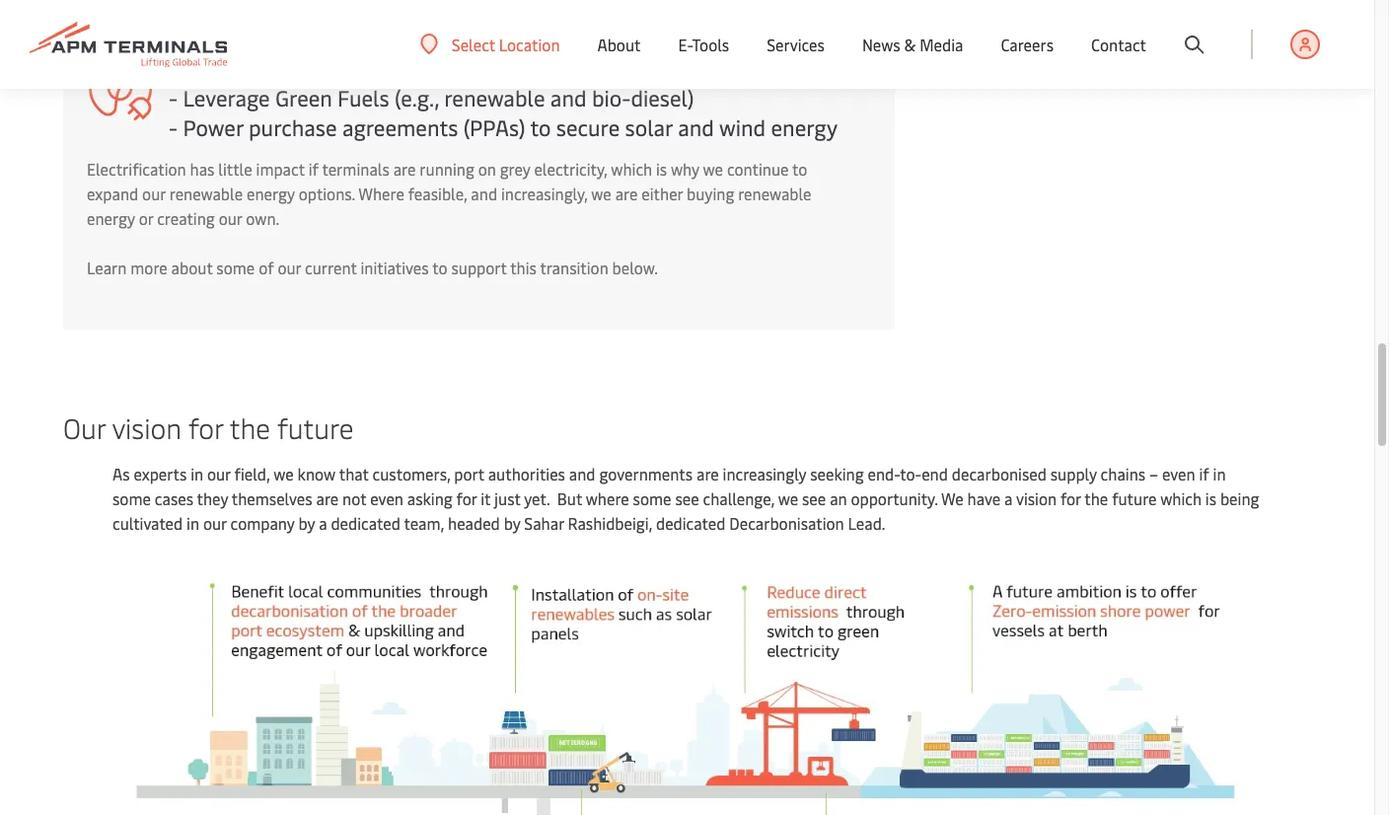 Task type: describe. For each thing, give the bounding box(es) containing it.
our down they
[[203, 512, 227, 534]]

expand
[[87, 183, 138, 204]]

company
[[230, 512, 295, 534]]

asking
[[407, 488, 453, 509]]

options.
[[299, 183, 355, 204]]

1 vertical spatial a
[[319, 512, 327, 534]]

port
[[454, 463, 484, 485]]

our up they
[[207, 463, 231, 485]]

initiatives
[[361, 257, 429, 278]]

challenge,
[[703, 488, 775, 509]]

know
[[298, 463, 336, 485]]

why
[[671, 158, 699, 180]]

news & media button
[[862, 0, 964, 89]]

that
[[339, 463, 369, 485]]

running
[[420, 158, 474, 180]]

experts
[[134, 463, 187, 485]]

in up being
[[1213, 463, 1226, 485]]

e-tools
[[678, 34, 729, 55]]

we up buying
[[703, 158, 723, 180]]

0 vertical spatial solar
[[303, 53, 352, 83]]

2 by from the left
[[504, 512, 521, 534]]

authorities
[[488, 463, 565, 485]]

2 horizontal spatial renewable
[[738, 183, 812, 204]]

1 horizontal spatial some
[[216, 257, 255, 278]]

0 vertical spatial even
[[1162, 463, 1196, 485]]

more
[[131, 257, 167, 278]]

learn
[[87, 257, 127, 278]]

which inside electrification has little impact if terminals are running on grey electricity, which is why we continue to expand our renewable energy options. where feasible, and increasingly, we are either buying renewable energy or creating our own.
[[611, 158, 652, 180]]

vision inside the as experts in our field, we know that customers, port authorities and governments are increasingly seeking end-to-end decarbonised supply chains – even if in some cases they themselves are not even asking for it just yet.  but where some see challenge, we see an opportunity. we have a vision for the future which is being cultivated in our company by a dedicated team, headed by sahar rashidbeigi, dedicated decarbonisation lead.
[[1016, 488, 1057, 509]]

select
[[452, 33, 495, 55]]

increasingly
[[723, 463, 807, 485]]

we up themselves
[[274, 463, 294, 485]]

leverage
[[183, 83, 270, 113]]

continue
[[727, 158, 789, 180]]

purchase
[[249, 113, 337, 142]]

rashidbeigi,
[[568, 512, 652, 534]]

has
[[190, 158, 215, 180]]

media
[[920, 34, 964, 55]]

–
[[1150, 463, 1159, 485]]

cultivated
[[113, 512, 183, 534]]

we up decarbonisation
[[778, 488, 798, 509]]

our
[[63, 409, 106, 446]]

little
[[218, 158, 252, 180]]

where
[[586, 488, 629, 509]]

our left own.
[[219, 207, 242, 229]]

are up challenge, in the bottom of the page
[[697, 463, 719, 485]]

0 vertical spatial the
[[230, 409, 270, 446]]

build
[[183, 53, 233, 83]]

careers button
[[1001, 0, 1054, 89]]

our right 'of'
[[278, 257, 301, 278]]

decarbonisation
[[730, 512, 844, 534]]

support
[[451, 257, 507, 278]]

field,
[[234, 463, 270, 485]]

1 horizontal spatial for
[[456, 488, 477, 509]]

terminals
[[322, 158, 390, 180]]

just
[[494, 488, 521, 509]]

an
[[830, 488, 847, 509]]

2 horizontal spatial some
[[633, 488, 672, 509]]

about
[[598, 34, 641, 55]]

0 horizontal spatial renewable
[[169, 183, 243, 204]]

governments
[[599, 463, 693, 485]]

learn more about some of our current initiatives to support this transition below.
[[87, 257, 658, 278]]

2 see from the left
[[802, 488, 826, 509]]

is inside the as experts in our field, we know that customers, port authorities and governments are increasingly seeking end-to-end decarbonised supply chains – even if in some cases they themselves are not even asking for it just yet.  but where some see challenge, we see an opportunity. we have a vision for the future which is being cultivated in our company by a dedicated team, headed by sahar rashidbeigi, dedicated decarbonisation lead.
[[1206, 488, 1217, 509]]

onsite
[[238, 53, 298, 83]]

0 horizontal spatial some
[[113, 488, 151, 509]]

feasible,
[[408, 183, 467, 204]]

they
[[197, 488, 228, 509]]

1 by from the left
[[299, 512, 315, 534]]

decarbonised
[[952, 463, 1047, 485]]

tools
[[692, 34, 729, 55]]

news & media
[[862, 34, 964, 55]]

power
[[183, 113, 243, 142]]

services
[[767, 34, 825, 55]]

bio-
[[592, 83, 631, 113]]

not
[[343, 488, 367, 509]]

themselves
[[232, 488, 312, 509]]

chains
[[1101, 463, 1146, 485]]

as experts in our field, we know that customers, port authorities and governments are increasingly seeking end-to-end decarbonised supply chains – even if in some cases they themselves are not even asking for it just yet.  but where some see challenge, we see an opportunity. we have a vision for the future which is being cultivated in our company by a dedicated team, headed by sahar rashidbeigi, dedicated decarbonisation lead.
[[113, 463, 1260, 534]]

and up why on the top of the page
[[678, 113, 714, 142]]

- build onsite solar - leverage green fuels (e.g., renewable and bio-diesel) - power purchase agreements (ppas) to secure solar and wind energy
[[169, 53, 838, 142]]

the inside the as experts in our field, we know that customers, port authorities and governments are increasingly seeking end-to-end decarbonised supply chains – even if in some cases they themselves are not even asking for it just yet.  but where some see challenge, we see an opportunity. we have a vision for the future which is being cultivated in our company by a dedicated team, headed by sahar rashidbeigi, dedicated decarbonisation lead.
[[1085, 488, 1108, 509]]

seeking
[[810, 463, 864, 485]]

secure
[[556, 113, 620, 142]]

end
[[922, 463, 948, 485]]

select location button
[[420, 33, 560, 55]]

but
[[557, 488, 582, 509]]

of
[[259, 257, 274, 278]]

news
[[862, 34, 901, 55]]

careers
[[1001, 34, 1054, 55]]

diesel)
[[631, 83, 694, 113]]

2 dedicated from the left
[[656, 512, 726, 534]]

1 see from the left
[[675, 488, 699, 509]]

0 horizontal spatial energy
[[87, 207, 135, 229]]

select location
[[452, 33, 560, 55]]

to inside electrification has little impact if terminals are running on grey electricity, which is why we continue to expand our renewable energy options. where feasible, and increasingly, we are either buying renewable energy or creating our own.
[[793, 158, 808, 180]]

which inside the as experts in our field, we know that customers, port authorities and governments are increasingly seeking end-to-end decarbonised supply chains – even if in some cases they themselves are not even asking for it just yet.  but where some see challenge, we see an opportunity. we have a vision for the future which is being cultivated in our company by a dedicated team, headed by sahar rashidbeigi, dedicated decarbonisation lead.
[[1161, 488, 1202, 509]]

lead.
[[848, 512, 885, 534]]

&
[[904, 34, 916, 55]]

renewable inside - build onsite solar - leverage green fuels (e.g., renewable and bio-diesel) - power purchase agreements (ppas) to secure solar and wind energy
[[444, 83, 545, 113]]

our up or
[[142, 183, 166, 204]]

or
[[139, 207, 153, 229]]

about button
[[598, 0, 641, 89]]

about
[[171, 257, 213, 278]]



Task type: locate. For each thing, give the bounding box(es) containing it.
as
[[113, 463, 130, 485]]

on
[[478, 158, 496, 180]]

transition
[[540, 257, 609, 278]]

renewable down continue
[[738, 183, 812, 204]]

are down "know"
[[316, 488, 339, 509]]

we down electricity,
[[591, 183, 612, 204]]

the
[[230, 409, 270, 446], [1085, 488, 1108, 509]]

electrification has little impact if terminals are running on grey electricity, which is why we continue to expand our renewable energy options. where feasible, and increasingly, we are either buying renewable energy or creating our own.
[[87, 158, 812, 229]]

3 - from the top
[[169, 113, 178, 142]]

sahar
[[524, 512, 564, 534]]

0 vertical spatial energy
[[771, 113, 838, 142]]

1 horizontal spatial which
[[1161, 488, 1202, 509]]

this
[[510, 257, 537, 278]]

0 vertical spatial to
[[530, 113, 551, 142]]

1 horizontal spatial is
[[1206, 488, 1217, 509]]

0 horizontal spatial if
[[309, 158, 319, 180]]

being
[[1221, 488, 1260, 509]]

1 horizontal spatial by
[[504, 512, 521, 534]]

and down on
[[471, 183, 497, 204]]

are up where
[[393, 158, 416, 180]]

1 vertical spatial to
[[793, 158, 808, 180]]

are left either
[[615, 183, 638, 204]]

have
[[968, 488, 1001, 509]]

future up "know"
[[277, 409, 354, 446]]

even right "not"
[[370, 488, 403, 509]]

2 horizontal spatial for
[[1061, 488, 1081, 509]]

for
[[188, 409, 223, 446], [456, 488, 477, 509], [1061, 488, 1081, 509]]

is left being
[[1206, 488, 1217, 509]]

future
[[277, 409, 354, 446], [1112, 488, 1157, 509]]

current
[[305, 257, 357, 278]]

solar right onsite
[[303, 53, 352, 83]]

end-
[[868, 463, 900, 485]]

to left support
[[432, 257, 448, 278]]

we
[[941, 488, 964, 509]]

0 vertical spatial if
[[309, 158, 319, 180]]

(e.g.,
[[395, 83, 439, 113]]

-
[[169, 53, 178, 83], [169, 83, 178, 113], [169, 113, 178, 142]]

dedicated down challenge, in the bottom of the page
[[656, 512, 726, 534]]

renewable down has
[[169, 183, 243, 204]]

and left bio-
[[551, 83, 587, 113]]

customers,
[[373, 463, 450, 485]]

future inside the as experts in our field, we know that customers, port authorities and governments are increasingly seeking end-to-end decarbonised supply chains – even if in some cases they themselves are not even asking for it just yet.  but where some see challenge, we see an opportunity. we have a vision for the future which is being cultivated in our company by a dedicated team, headed by sahar rashidbeigi, dedicated decarbonisation lead.
[[1112, 488, 1157, 509]]

1 vertical spatial which
[[1161, 488, 1202, 509]]

0 vertical spatial which
[[611, 158, 652, 180]]

it
[[481, 488, 491, 509]]

solar
[[303, 53, 352, 83], [625, 113, 673, 142]]

decarbonise image
[[87, 53, 154, 122]]

which
[[611, 158, 652, 180], [1161, 488, 1202, 509]]

to-
[[900, 463, 922, 485]]

0 vertical spatial is
[[656, 158, 667, 180]]

2 - from the top
[[169, 83, 178, 113]]

which up either
[[611, 158, 652, 180]]

the down "supply"
[[1085, 488, 1108, 509]]

where
[[358, 183, 404, 204]]

0 horizontal spatial by
[[299, 512, 315, 534]]

below.
[[612, 257, 658, 278]]

if inside electrification has little impact if terminals are running on grey electricity, which is why we continue to expand our renewable energy options. where feasible, and increasingly, we are either buying renewable energy or creating our own.
[[309, 158, 319, 180]]

to
[[530, 113, 551, 142], [793, 158, 808, 180], [432, 257, 448, 278]]

1 vertical spatial solar
[[625, 113, 673, 142]]

energy up own.
[[247, 183, 295, 204]]

by down "just"
[[504, 512, 521, 534]]

2 horizontal spatial energy
[[771, 113, 838, 142]]

a down "know"
[[319, 512, 327, 534]]

e-
[[678, 34, 692, 55]]

team,
[[404, 512, 444, 534]]

1 vertical spatial if
[[1199, 463, 1210, 485]]

decarb overview apm terminals image
[[113, 551, 1262, 815]]

(ppas)
[[463, 113, 526, 142]]

1 vertical spatial even
[[370, 488, 403, 509]]

2 horizontal spatial to
[[793, 158, 808, 180]]

1 vertical spatial is
[[1206, 488, 1217, 509]]

increasingly,
[[501, 183, 588, 204]]

1 horizontal spatial a
[[1005, 488, 1013, 509]]

0 horizontal spatial a
[[319, 512, 327, 534]]

are
[[393, 158, 416, 180], [615, 183, 638, 204], [697, 463, 719, 485], [316, 488, 339, 509]]

solar up why on the top of the page
[[625, 113, 673, 142]]

see left 'an'
[[802, 488, 826, 509]]

the up field, at the left of the page
[[230, 409, 270, 446]]

cases
[[155, 488, 193, 509]]

see down governments
[[675, 488, 699, 509]]

and inside electrification has little impact if terminals are running on grey electricity, which is why we continue to expand our renewable energy options. where feasible, and increasingly, we are either buying renewable energy or creating our own.
[[471, 183, 497, 204]]

and
[[551, 83, 587, 113], [678, 113, 714, 142], [471, 183, 497, 204], [569, 463, 596, 485]]

impact
[[256, 158, 305, 180]]

future down chains
[[1112, 488, 1157, 509]]

0 horizontal spatial see
[[675, 488, 699, 509]]

0 horizontal spatial future
[[277, 409, 354, 446]]

if inside the as experts in our field, we know that customers, port authorities and governments are increasingly seeking end-to-end decarbonised supply chains – even if in some cases they themselves are not even asking for it just yet.  but where some see challenge, we see an opportunity. we have a vision for the future which is being cultivated in our company by a dedicated team, headed by sahar rashidbeigi, dedicated decarbonisation lead.
[[1199, 463, 1210, 485]]

0 vertical spatial vision
[[112, 409, 181, 446]]

some
[[216, 257, 255, 278], [113, 488, 151, 509], [633, 488, 672, 509]]

fuels
[[338, 83, 389, 113]]

some left 'of'
[[216, 257, 255, 278]]

even
[[1162, 463, 1196, 485], [370, 488, 403, 509]]

vision down decarbonised in the right of the page
[[1016, 488, 1057, 509]]

and inside the as experts in our field, we know that customers, port authorities and governments are increasingly seeking end-to-end decarbonised supply chains – even if in some cases they themselves are not even asking for it just yet.  but where some see challenge, we see an opportunity. we have a vision for the future which is being cultivated in our company by a dedicated team, headed by sahar rashidbeigi, dedicated decarbonisation lead.
[[569, 463, 596, 485]]

to right continue
[[793, 158, 808, 180]]

0 horizontal spatial solar
[[303, 53, 352, 83]]

0 horizontal spatial for
[[188, 409, 223, 446]]

headed
[[448, 512, 500, 534]]

1 horizontal spatial vision
[[1016, 488, 1057, 509]]

energy inside - build onsite solar - leverage green fuels (e.g., renewable and bio-diesel) - power purchase agreements (ppas) to secure solar and wind energy
[[771, 113, 838, 142]]

if
[[309, 158, 319, 180], [1199, 463, 1210, 485]]

supply
[[1051, 463, 1097, 485]]

1 vertical spatial future
[[1112, 488, 1157, 509]]

energy right wind
[[771, 113, 838, 142]]

1 vertical spatial vision
[[1016, 488, 1057, 509]]

for left it
[[456, 488, 477, 509]]

if up the options. at the left of page
[[309, 158, 319, 180]]

services button
[[767, 0, 825, 89]]

energy
[[771, 113, 838, 142], [247, 183, 295, 204], [87, 207, 135, 229]]

0 horizontal spatial even
[[370, 488, 403, 509]]

is left why on the top of the page
[[656, 158, 667, 180]]

opportunity.
[[851, 488, 938, 509]]

1 horizontal spatial renewable
[[444, 83, 545, 113]]

own.
[[246, 207, 279, 229]]

agreements
[[342, 113, 458, 142]]

1 horizontal spatial to
[[530, 113, 551, 142]]

1 horizontal spatial the
[[1085, 488, 1108, 509]]

which left being
[[1161, 488, 1202, 509]]

our vision for the future
[[63, 409, 361, 446]]

contact button
[[1091, 0, 1147, 89]]

0 horizontal spatial dedicated
[[331, 512, 401, 534]]

e-tools button
[[678, 0, 729, 89]]

some down as
[[113, 488, 151, 509]]

renewable
[[444, 83, 545, 113], [169, 183, 243, 204], [738, 183, 812, 204]]

0 horizontal spatial vision
[[112, 409, 181, 446]]

is
[[656, 158, 667, 180], [1206, 488, 1217, 509]]

location
[[499, 33, 560, 55]]

1 vertical spatial the
[[1085, 488, 1108, 509]]

1 horizontal spatial if
[[1199, 463, 1210, 485]]

either
[[642, 183, 683, 204]]

energy down expand
[[87, 207, 135, 229]]

in
[[191, 463, 203, 485], [1213, 463, 1226, 485], [187, 512, 199, 534]]

0 horizontal spatial to
[[432, 257, 448, 278]]

dedicated down "not"
[[331, 512, 401, 534]]

wind
[[719, 113, 766, 142]]

our
[[142, 183, 166, 204], [219, 207, 242, 229], [278, 257, 301, 278], [207, 463, 231, 485], [203, 512, 227, 534]]

for down "supply"
[[1061, 488, 1081, 509]]

1 horizontal spatial solar
[[625, 113, 673, 142]]

to right (ppas)
[[530, 113, 551, 142]]

and up but
[[569, 463, 596, 485]]

1 horizontal spatial see
[[802, 488, 826, 509]]

2 vertical spatial to
[[432, 257, 448, 278]]

creating
[[157, 207, 215, 229]]

if right –
[[1199, 463, 1210, 485]]

for up they
[[188, 409, 223, 446]]

vision up experts
[[112, 409, 181, 446]]

by
[[299, 512, 315, 534], [504, 512, 521, 534]]

0 horizontal spatial the
[[230, 409, 270, 446]]

1 horizontal spatial dedicated
[[656, 512, 726, 534]]

is inside electrification has little impact if terminals are running on grey electricity, which is why we continue to expand our renewable energy options. where feasible, and increasingly, we are either buying renewable energy or creating our own.
[[656, 158, 667, 180]]

0 vertical spatial future
[[277, 409, 354, 446]]

2 vertical spatial energy
[[87, 207, 135, 229]]

1 vertical spatial energy
[[247, 183, 295, 204]]

1 dedicated from the left
[[331, 512, 401, 534]]

we
[[703, 158, 723, 180], [591, 183, 612, 204], [274, 463, 294, 485], [778, 488, 798, 509]]

1 horizontal spatial energy
[[247, 183, 295, 204]]

in down cases
[[187, 512, 199, 534]]

even right –
[[1162, 463, 1196, 485]]

1 horizontal spatial even
[[1162, 463, 1196, 485]]

contact
[[1091, 34, 1147, 55]]

0 horizontal spatial which
[[611, 158, 652, 180]]

0 vertical spatial a
[[1005, 488, 1013, 509]]

to inside - build onsite solar - leverage green fuels (e.g., renewable and bio-diesel) - power purchase agreements (ppas) to secure solar and wind energy
[[530, 113, 551, 142]]

a right have
[[1005, 488, 1013, 509]]

in up they
[[191, 463, 203, 485]]

renewable down the select location button
[[444, 83, 545, 113]]

0 horizontal spatial is
[[656, 158, 667, 180]]

some down governments
[[633, 488, 672, 509]]

1 - from the top
[[169, 53, 178, 83]]

1 horizontal spatial future
[[1112, 488, 1157, 509]]

by down themselves
[[299, 512, 315, 534]]



Task type: vqa. For each thing, say whether or not it's contained in the screenshot.
News & Media
yes



